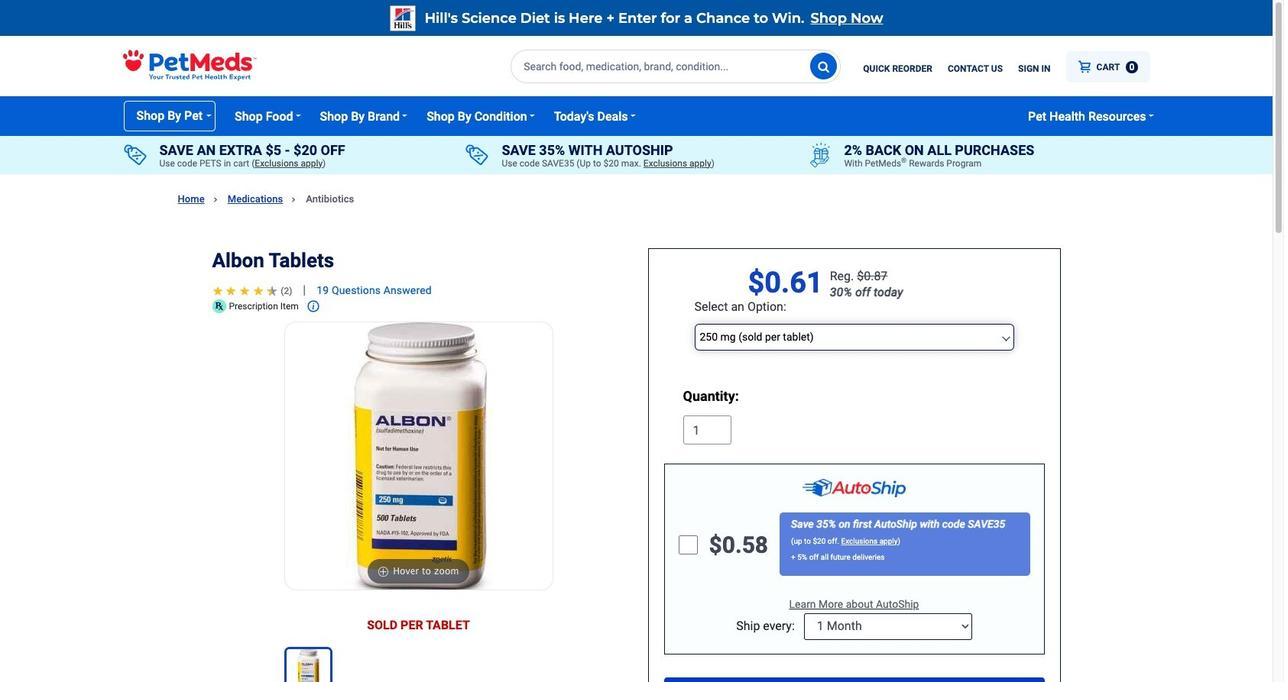 Task type: locate. For each thing, give the bounding box(es) containing it.
1 menu item from the left
[[863, 56, 945, 82]]

None search field
[[511, 50, 841, 83]]

Enter Keyword or Item No. search field
[[511, 50, 841, 83]]

None checkbox
[[678, 536, 697, 555]]

3 star symbol image from the left
[[267, 286, 278, 297]]

prescription item image
[[212, 300, 226, 314]]

1 horizontal spatial menu item
[[948, 56, 1015, 82]]

1 horizontal spatial star symbol image
[[253, 286, 264, 297]]

2 horizontal spatial star symbol image
[[267, 286, 278, 297]]

star symbol image
[[212, 286, 223, 297], [253, 286, 264, 297], [267, 286, 278, 297]]

petmeds image
[[123, 36, 256, 96]]

0 vertical spatial albon tablets 250 mg (sold per tablet) product detail number 1.0 image
[[285, 322, 552, 590]]

2 horizontal spatial menu item
[[1018, 56, 1063, 82]]

star symbol image
[[226, 286, 237, 297], [240, 286, 250, 297]]

0 horizontal spatial star symbol image
[[212, 286, 223, 297]]

1 horizontal spatial star symbol image
[[240, 286, 250, 297]]

0 horizontal spatial star symbol image
[[226, 286, 237, 297]]

0 horizontal spatial menu item
[[863, 56, 945, 82]]

1 vertical spatial albon tablets 250 mg (sold per tablet) product detail number 1.0 image
[[284, 647, 332, 683]]

menu
[[863, 42, 1150, 83]]

2 star symbol image from the left
[[253, 286, 264, 297]]

2 star symbol image from the left
[[240, 286, 250, 297]]

albon tablets 250 mg (sold per tablet) product detail number 1.0 image
[[285, 322, 552, 590], [284, 647, 332, 683]]

menu item
[[863, 56, 945, 82], [948, 56, 1015, 82], [1018, 56, 1063, 82]]

1 star symbol image from the left
[[212, 286, 223, 297]]

2 menu item from the left
[[948, 56, 1015, 82]]

None button
[[694, 324, 1014, 351]]

main content
[[0, 174, 1284, 683]]



Task type: vqa. For each thing, say whether or not it's contained in the screenshot.
Hill'S Pet Food image
yes



Task type: describe. For each thing, give the bounding box(es) containing it.
Quantity Selection Value Form telephone field
[[683, 416, 731, 445]]

autoship image
[[803, 479, 906, 497]]

prescription item image
[[306, 300, 320, 314]]

1 star symbol image from the left
[[226, 286, 237, 297]]

hill's pet food image
[[389, 5, 415, 31]]

3 menu item from the left
[[1018, 56, 1063, 82]]



